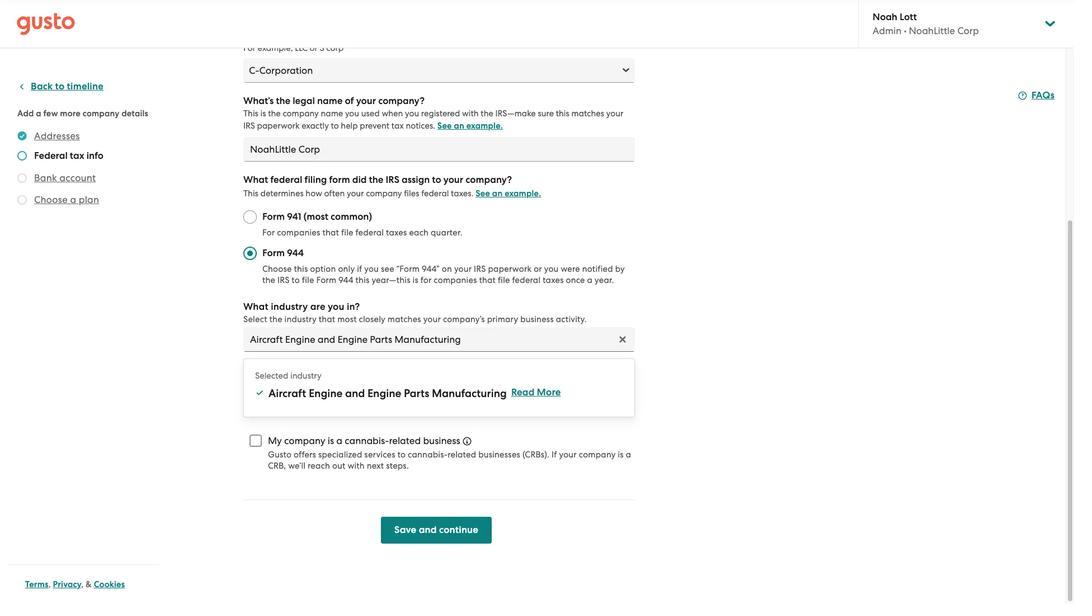 Task type: describe. For each thing, give the bounding box(es) containing it.
see an example.
[[438, 121, 503, 131]]

quarter.
[[431, 228, 463, 238]]

form
[[329, 174, 350, 186]]

noah
[[873, 11, 898, 23]]

circle check image
[[17, 129, 27, 143]]

taxes.
[[451, 189, 474, 199]]

this is the company name you used when you registered with the irs—make sure this matches your irs paperwork exactly to help prevent tax notices.
[[243, 109, 624, 131]]

registered
[[421, 109, 460, 119]]

What industry are you in? field
[[243, 327, 635, 352]]

for inside the 'form 941 (most common) for companies that file federal taxes each quarter.'
[[262, 228, 275, 238]]

paperwork inside this is the company name you used when you registered with the irs—make sure this matches your irs paperwork exactly to help prevent tax notices.
[[257, 121, 300, 131]]

admin
[[873, 25, 902, 36]]

what industry are you in? select the industry that most closely matches your company's primary business activity.
[[243, 301, 587, 325]]

primary
[[487, 315, 518, 325]]

notified
[[582, 264, 613, 274]]

my
[[268, 435, 282, 447]]

manufacturing
[[432, 387, 507, 400]]

for
[[421, 275, 432, 285]]

you up notices.
[[405, 109, 419, 119]]

to inside gusto offers specialized services to cannabis-related businesses (crbs). if your company is a crb, we'll reach out with next steps.
[[398, 450, 406, 460]]

this inside this is the company name you used when you registered with the irs—make sure this matches your irs paperwork exactly to help prevent tax notices.
[[556, 109, 570, 119]]

year—this
[[372, 275, 411, 285]]

0 horizontal spatial an
[[454, 121, 465, 131]]

company right more
[[83, 109, 120, 119]]

often
[[324, 189, 345, 199]]

or inside form 944 choose this option only if you see "form 944" on your irs paperwork or you were notified by the irs to file form 944 this year—this is for companies that file federal taxes once a year.
[[534, 264, 542, 274]]

see an example. button for what federal filing form did the irs assign to your company?
[[476, 187, 541, 200]]

taxes inside form 944 choose this option only if you see "form 944" on your irs paperwork or you were notified by the irs to file form 944 this year—this is for companies that file federal taxes once a year.
[[543, 275, 564, 285]]

back to timeline button
[[17, 80, 104, 93]]

module__icon___go7vc image
[[255, 388, 264, 397]]

activity.
[[556, 315, 587, 325]]

how
[[306, 189, 322, 199]]

that inside the 'form 941 (most common) for companies that file federal taxes each quarter.'
[[323, 228, 339, 238]]

federal right files
[[422, 189, 449, 199]]

back to timeline
[[31, 81, 104, 92]]

companies inside form 944 choose this option only if you see "form 944" on your irs paperwork or you were notified by the irs to file form 944 this year—this is for companies that file federal taxes once a year.
[[434, 275, 477, 285]]

2 , from the left
[[81, 580, 84, 590]]

terms link
[[25, 580, 48, 590]]

faqs button
[[1019, 89, 1055, 102]]

your inside what industry are you in? select the industry that most closely matches your company's primary business activity.
[[424, 315, 441, 325]]

form for form 944
[[262, 247, 285, 259]]

what's the legal name of your company?
[[243, 95, 425, 107]]

privacy link
[[53, 580, 81, 590]]

steps.
[[386, 461, 409, 471]]

what's
[[243, 95, 274, 107]]

industry for what
[[271, 301, 308, 313]]

timeline
[[67, 81, 104, 92]]

2 check image from the top
[[17, 174, 27, 183]]

to inside back to timeline button
[[55, 81, 65, 92]]

add a few more company details
[[17, 109, 148, 119]]

your inside gusto offers specialized services to cannabis-related businesses (crbs). if your company is a crb, we'll reach out with next steps.
[[559, 450, 577, 460]]

file inside the 'form 941 (most common) for companies that file federal taxes each quarter.'
[[341, 228, 354, 238]]

2 engine from the left
[[368, 387, 402, 400]]

0 horizontal spatial 944
[[287, 247, 304, 259]]

reach
[[308, 461, 330, 471]]

with inside gusto offers specialized services to cannabis-related businesses (crbs). if your company is a crb, we'll reach out with next steps.
[[348, 461, 365, 471]]

lott
[[900, 11, 917, 23]]

federal up "determines"
[[270, 174, 302, 186]]

a inside form 944 choose this option only if you see "form 944" on your irs paperwork or you were notified by the irs to file form 944 this year—this is for companies that file federal taxes once a year.
[[587, 275, 593, 285]]

taxes inside the 'form 941 (most common) for companies that file federal taxes each quarter.'
[[386, 228, 407, 238]]

federal inside the 'form 941 (most common) for companies that file federal taxes each quarter.'
[[356, 228, 384, 238]]

0 vertical spatial example.
[[467, 121, 503, 131]]

irs inside this is the company name you used when you registered with the irs—make sure this matches your irs paperwork exactly to help prevent tax notices.
[[243, 121, 255, 131]]

are
[[310, 301, 326, 313]]

the inside what federal filing form did the irs assign to your company? this determines how often your company files federal taxes. see an example.
[[369, 174, 384, 186]]

most
[[338, 315, 357, 325]]

continue
[[439, 524, 479, 536]]

0 vertical spatial company?
[[378, 95, 425, 107]]

parts
[[404, 387, 430, 400]]

and inside aircraft engine and engine parts manufacturing read more
[[345, 387, 365, 400]]

faqs
[[1032, 90, 1055, 101]]

What's the legal name of your company? text field
[[243, 137, 635, 162]]

2 vertical spatial form
[[316, 275, 337, 285]]

company inside gusto offers specialized services to cannabis-related businesses (crbs). if your company is a crb, we'll reach out with next steps.
[[579, 450, 616, 460]]

more
[[60, 109, 81, 119]]

0 vertical spatial cannabis-
[[345, 435, 389, 447]]

offers
[[294, 450, 316, 460]]

year.
[[595, 275, 614, 285]]

terms
[[25, 580, 48, 590]]

back
[[31, 81, 53, 92]]

the left legal
[[276, 95, 291, 107]]

services
[[365, 450, 396, 460]]

to inside this is the company name you used when you registered with the irs—make sure this matches your irs paperwork exactly to help prevent tax notices.
[[331, 121, 339, 131]]

industry for selected
[[290, 371, 322, 381]]

only
[[338, 264, 355, 274]]

save and continue button
[[381, 517, 492, 544]]

assign
[[402, 174, 430, 186]]

form 944 choose this option only if you see "form 944" on your irs paperwork or you were notified by the irs to file form 944 this year—this is for companies that file federal taxes once a year.
[[262, 247, 625, 285]]

files
[[404, 189, 419, 199]]

if
[[357, 264, 362, 274]]

select
[[243, 315, 267, 325]]

see inside what federal filing form did the irs assign to your company? this determines how often your company files federal taxes. see an example.
[[476, 189, 490, 199]]

you right if
[[365, 264, 379, 274]]

gusto
[[268, 450, 292, 460]]

tax inside this is the company name you used when you registered with the irs—make sure this matches your irs paperwork exactly to help prevent tax notices.
[[392, 121, 404, 131]]

to inside what federal filing form did the irs assign to your company? this determines how often your company files federal taxes. see an example.
[[432, 174, 441, 186]]

save
[[394, 524, 417, 536]]

choose a plan button
[[34, 193, 99, 207]]

the down what's
[[268, 109, 281, 119]]

is inside this is the company name you used when you registered with the irs—make sure this matches your irs paperwork exactly to help prevent tax notices.
[[261, 109, 266, 119]]

"form
[[397, 264, 420, 274]]

crb,
[[268, 461, 286, 471]]

your inside this is the company name you used when you registered with the irs—make sure this matches your irs paperwork exactly to help prevent tax notices.
[[607, 109, 624, 119]]

llc
[[295, 43, 308, 53]]

info
[[87, 150, 104, 162]]

this inside this is the company name you used when you registered with the irs—make sure this matches your irs paperwork exactly to help prevent tax notices.
[[243, 109, 258, 119]]

on
[[442, 264, 452, 274]]

for example, llc or s corp
[[243, 43, 344, 53]]

0 vertical spatial see
[[438, 121, 452, 131]]

federal tax info list
[[17, 129, 155, 209]]

selected industry
[[255, 371, 322, 381]]

that inside what industry are you in? select the industry that most closely matches your company's primary business activity.
[[319, 315, 335, 325]]

irs inside what federal filing form did the irs assign to your company? this determines how often your company files federal taxes. see an example.
[[386, 174, 400, 186]]

the inside form 944 choose this option only if you see "form 944" on your irs paperwork or you were notified by the irs to file form 944 this year—this is for companies that file federal taxes once a year.
[[262, 275, 275, 285]]

s
[[320, 43, 324, 53]]

2 vertical spatial this
[[356, 275, 370, 285]]

save and continue
[[394, 524, 479, 536]]

related inside gusto offers specialized services to cannabis-related businesses (crbs). if your company is a crb, we'll reach out with next steps.
[[448, 450, 476, 460]]

choose a plan
[[34, 194, 99, 205]]

1 check image from the top
[[17, 151, 27, 161]]



Task type: vqa. For each thing, say whether or not it's contained in the screenshot.
not to the top
no



Task type: locate. For each thing, give the bounding box(es) containing it.
federal
[[34, 150, 68, 162]]

this down what's
[[243, 109, 258, 119]]

1 horizontal spatial see
[[476, 189, 490, 199]]

what inside what industry are you in? select the industry that most closely matches your company's primary business activity.
[[243, 301, 269, 313]]

&
[[86, 580, 92, 590]]

1 horizontal spatial company?
[[466, 174, 512, 186]]

irs—make
[[496, 109, 536, 119]]

1 horizontal spatial related
[[448, 450, 476, 460]]

and
[[345, 387, 365, 400], [419, 524, 437, 536]]

company inside what federal filing form did the irs assign to your company? this determines how often your company files federal taxes. see an example.
[[366, 189, 402, 199]]

name inside this is the company name you used when you registered with the irs—make sure this matches your irs paperwork exactly to help prevent tax notices.
[[321, 109, 343, 119]]

(crbs).
[[523, 450, 550, 460]]

this right sure
[[556, 109, 570, 119]]

details
[[122, 109, 148, 119]]

0 vertical spatial name
[[317, 95, 343, 107]]

a
[[36, 109, 41, 119], [70, 194, 76, 205], [587, 275, 593, 285], [337, 435, 343, 447], [626, 450, 631, 460]]

what
[[243, 174, 268, 186], [243, 301, 269, 313]]

the inside what industry are you in? select the industry that most closely matches your company's primary business activity.
[[270, 315, 283, 325]]

specialized
[[318, 450, 362, 460]]

0 horizontal spatial cannabis-
[[345, 435, 389, 447]]

form 941 (most common) for companies that file federal taxes each quarter.
[[262, 211, 463, 238]]

industry down the are
[[285, 315, 317, 325]]

1 vertical spatial for
[[262, 228, 275, 238]]

when
[[382, 109, 403, 119]]

the up select
[[262, 275, 275, 285]]

0 vertical spatial this
[[556, 109, 570, 119]]

0 horizontal spatial matches
[[388, 315, 421, 325]]

0 horizontal spatial with
[[348, 461, 365, 471]]

(most
[[304, 211, 329, 223]]

1 horizontal spatial example.
[[505, 189, 541, 199]]

is inside gusto offers specialized services to cannabis-related businesses (crbs). if your company is a crb, we'll reach out with next steps.
[[618, 450, 624, 460]]

1 vertical spatial industry
[[285, 315, 317, 325]]

1 vertical spatial example.
[[505, 189, 541, 199]]

0 vertical spatial this
[[243, 109, 258, 119]]

federal inside form 944 choose this option only if you see "form 944" on your irs paperwork or you were notified by the irs to file form 944 this year—this is for companies that file federal taxes once a year.
[[512, 275, 541, 285]]

0 vertical spatial business
[[521, 315, 554, 325]]

and inside button
[[419, 524, 437, 536]]

and up my company is a cannabis-related business
[[345, 387, 365, 400]]

1 vertical spatial see an example. button
[[476, 187, 541, 200]]

noah lott admin • noahlittle corp
[[873, 11, 979, 36]]

tax inside "list"
[[70, 150, 84, 162]]

taxes left each
[[386, 228, 407, 238]]

0 vertical spatial that
[[323, 228, 339, 238]]

federal down common)
[[356, 228, 384, 238]]

0 horizontal spatial company?
[[378, 95, 425, 107]]

2 this from the top
[[243, 189, 258, 199]]

or
[[310, 43, 318, 53], [534, 264, 542, 274]]

a inside gusto offers specialized services to cannabis-related businesses (crbs). if your company is a crb, we'll reach out with next steps.
[[626, 450, 631, 460]]

what up select
[[243, 301, 269, 313]]

company inside this is the company name you used when you registered with the irs—make sure this matches your irs paperwork exactly to help prevent tax notices.
[[283, 109, 319, 119]]

see an example. button for what's the legal name of your company?
[[438, 119, 503, 133]]

, left privacy
[[48, 580, 51, 590]]

with right out
[[348, 461, 365, 471]]

form inside the 'form 941 (most common) for companies that file federal taxes each quarter.'
[[262, 211, 285, 223]]

matches inside this is the company name you used when you registered with the irs—make sure this matches your irs paperwork exactly to help prevent tax notices.
[[572, 109, 605, 119]]

•
[[904, 25, 907, 36]]

see right taxes.
[[476, 189, 490, 199]]

file down option
[[302, 275, 314, 285]]

2 vertical spatial industry
[[290, 371, 322, 381]]

federal
[[270, 174, 302, 186], [422, 189, 449, 199], [356, 228, 384, 238], [512, 275, 541, 285]]

with up see an example.
[[462, 109, 479, 119]]

few
[[43, 109, 58, 119]]

addresses
[[34, 130, 80, 142]]

business left activity.
[[521, 315, 554, 325]]

example. inside what federal filing form did the irs assign to your company? this determines how often your company files federal taxes. see an example.
[[505, 189, 541, 199]]

of
[[345, 95, 354, 107]]

businesses
[[479, 450, 521, 460]]

2 horizontal spatial this
[[556, 109, 570, 119]]

1 vertical spatial name
[[321, 109, 343, 119]]

0 vertical spatial industry
[[271, 301, 308, 313]]

noahlittle
[[909, 25, 955, 36]]

1 horizontal spatial for
[[262, 228, 275, 238]]

1 horizontal spatial cannabis-
[[408, 450, 448, 460]]

that inside form 944 choose this option only if you see "form 944" on your irs paperwork or you were notified by the irs to file form 944 this year—this is for companies that file federal taxes once a year.
[[479, 275, 496, 285]]

0 horizontal spatial for
[[243, 43, 256, 53]]

company left files
[[366, 189, 402, 199]]

an down registered
[[454, 121, 465, 131]]

1 vertical spatial related
[[448, 450, 476, 460]]

an inside what federal filing form did the irs assign to your company? this determines how often your company files federal taxes. see an example.
[[492, 189, 503, 199]]

the right did
[[369, 174, 384, 186]]

0 vertical spatial 944
[[287, 247, 304, 259]]

0 vertical spatial choose
[[34, 194, 68, 205]]

notices.
[[406, 121, 435, 131]]

check image down the circle check image on the top left of page
[[17, 151, 27, 161]]

related left businesses
[[448, 450, 476, 460]]

companies down on
[[434, 275, 477, 285]]

cannabis- inside gusto offers specialized services to cannabis-related businesses (crbs). if your company is a crb, we'll reach out with next steps.
[[408, 450, 448, 460]]

paperwork up primary
[[488, 264, 532, 274]]

0 horizontal spatial related
[[389, 435, 421, 447]]

1 this from the top
[[243, 109, 258, 119]]

this left "determines"
[[243, 189, 258, 199]]

944 down 941
[[287, 247, 304, 259]]

out
[[332, 461, 346, 471]]

tax left the info
[[70, 150, 84, 162]]

1 horizontal spatial with
[[462, 109, 479, 119]]

tax down when
[[392, 121, 404, 131]]

see
[[381, 264, 394, 274]]

companies down 941
[[277, 228, 320, 238]]

corp
[[958, 25, 979, 36]]

next
[[367, 461, 384, 471]]

1 horizontal spatial and
[[419, 524, 437, 536]]

by
[[615, 264, 625, 274]]

1 horizontal spatial an
[[492, 189, 503, 199]]

1 vertical spatial this
[[243, 189, 258, 199]]

industry left the are
[[271, 301, 308, 313]]

engine right aircraft
[[309, 387, 343, 400]]

company right if
[[579, 450, 616, 460]]

with inside this is the company name you used when you registered with the irs—make sure this matches your irs paperwork exactly to help prevent tax notices.
[[462, 109, 479, 119]]

0 vertical spatial taxes
[[386, 228, 407, 238]]

,
[[48, 580, 51, 590], [81, 580, 84, 590]]

more
[[537, 387, 561, 398]]

closely
[[359, 315, 386, 325]]

company? inside what federal filing form did the irs assign to your company? this determines how often your company files federal taxes. see an example.
[[466, 174, 512, 186]]

name left of
[[317, 95, 343, 107]]

read more button
[[511, 386, 561, 400]]

1 horizontal spatial engine
[[368, 387, 402, 400]]

what inside what federal filing form did the irs assign to your company? this determines how often your company files federal taxes. see an example.
[[243, 174, 268, 186]]

0 horizontal spatial this
[[294, 264, 308, 274]]

company
[[83, 109, 120, 119], [283, 109, 319, 119], [366, 189, 402, 199], [284, 435, 325, 447], [579, 450, 616, 460]]

choose inside form 944 choose this option only if you see "form 944" on your irs paperwork or you were notified by the irs to file form 944 this year—this is for companies that file federal taxes once a year.
[[262, 264, 292, 274]]

0 vertical spatial related
[[389, 435, 421, 447]]

company? up taxes.
[[466, 174, 512, 186]]

for left example,
[[243, 43, 256, 53]]

1 vertical spatial and
[[419, 524, 437, 536]]

aircraft engine and engine parts manufacturing read more
[[269, 387, 561, 400]]

0 vertical spatial form
[[262, 211, 285, 223]]

filing
[[305, 174, 327, 186]]

form for form 941 (most common)
[[262, 211, 285, 223]]

paperwork down what's
[[257, 121, 300, 131]]

file
[[341, 228, 354, 238], [302, 275, 314, 285], [498, 275, 510, 285]]

0 vertical spatial or
[[310, 43, 318, 53]]

0 horizontal spatial companies
[[277, 228, 320, 238]]

paperwork inside form 944 choose this option only if you see "form 944" on your irs paperwork or you were notified by the irs to file form 944 this year—this is for companies that file federal taxes once a year.
[[488, 264, 532, 274]]

once
[[566, 275, 585, 285]]

0 horizontal spatial engine
[[309, 387, 343, 400]]

an
[[454, 121, 465, 131], [492, 189, 503, 199]]

0 vertical spatial see an example. button
[[438, 119, 503, 133]]

matches right closely at the bottom of page
[[388, 315, 421, 325]]

2 what from the top
[[243, 301, 269, 313]]

this inside what federal filing form did the irs assign to your company? this determines how often your company files federal taxes. see an example.
[[243, 189, 258, 199]]

did
[[352, 174, 367, 186]]

option
[[310, 264, 336, 274]]

what federal filing form did the irs assign to your company? this determines how often your company files federal taxes. see an example.
[[243, 174, 541, 199]]

0 vertical spatial an
[[454, 121, 465, 131]]

the up see an example.
[[481, 109, 494, 119]]

, left "&" at the bottom left of page
[[81, 580, 84, 590]]

matches inside what industry are you in? select the industry that most closely matches your company's primary business activity.
[[388, 315, 421, 325]]

you up help
[[345, 109, 359, 119]]

0 horizontal spatial business
[[423, 435, 460, 447]]

or left were
[[534, 264, 542, 274]]

None radio
[[243, 210, 257, 224], [243, 247, 257, 260], [243, 210, 257, 224], [243, 247, 257, 260]]

terms , privacy , & cookies
[[25, 580, 125, 590]]

1 vertical spatial tax
[[70, 150, 84, 162]]

file up primary
[[498, 275, 510, 285]]

the right select
[[270, 315, 283, 325]]

1 vertical spatial or
[[534, 264, 542, 274]]

file down common)
[[341, 228, 354, 238]]

cookies
[[94, 580, 125, 590]]

None checkbox
[[243, 429, 268, 453]]

0 horizontal spatial file
[[302, 275, 314, 285]]

0 vertical spatial for
[[243, 43, 256, 53]]

see down registered
[[438, 121, 452, 131]]

in?
[[347, 301, 360, 313]]

1 vertical spatial cannabis-
[[408, 450, 448, 460]]

companies
[[277, 228, 320, 238], [434, 275, 477, 285]]

0 vertical spatial with
[[462, 109, 479, 119]]

0 horizontal spatial example.
[[467, 121, 503, 131]]

0 vertical spatial check image
[[17, 151, 27, 161]]

choose inside choose a plan button
[[34, 194, 68, 205]]

0 vertical spatial paperwork
[[257, 121, 300, 131]]

1 , from the left
[[48, 580, 51, 590]]

see
[[438, 121, 452, 131], [476, 189, 490, 199]]

choose
[[34, 194, 68, 205], [262, 264, 292, 274]]

business up gusto offers specialized services to cannabis-related businesses (crbs). if your company is a crb, we'll reach out with next steps.
[[423, 435, 460, 447]]

944"
[[422, 264, 440, 274]]

1 horizontal spatial 944
[[339, 275, 354, 285]]

1 vertical spatial see
[[476, 189, 490, 199]]

1 horizontal spatial choose
[[262, 264, 292, 274]]

home image
[[17, 13, 75, 35]]

1 horizontal spatial ,
[[81, 580, 84, 590]]

2 vertical spatial that
[[319, 315, 335, 325]]

2 horizontal spatial file
[[498, 275, 510, 285]]

0 vertical spatial companies
[[277, 228, 320, 238]]

addresses button
[[34, 129, 80, 143]]

and right save
[[419, 524, 437, 536]]

or left the s
[[310, 43, 318, 53]]

this left option
[[294, 264, 308, 274]]

corp
[[326, 43, 344, 53]]

1 vertical spatial paperwork
[[488, 264, 532, 274]]

0 horizontal spatial ,
[[48, 580, 51, 590]]

federal up primary
[[512, 275, 541, 285]]

irs
[[243, 121, 255, 131], [386, 174, 400, 186], [474, 264, 486, 274], [278, 275, 290, 285]]

you inside what industry are you in? select the industry that most closely matches your company's primary business activity.
[[328, 301, 345, 313]]

gusto offers specialized services to cannabis-related businesses (crbs). if your company is a crb, we'll reach out with next steps.
[[268, 450, 631, 471]]

what up "determines"
[[243, 174, 268, 186]]

is inside form 944 choose this option only if you see "form 944" on your irs paperwork or you were notified by the irs to file form 944 this year—this is for companies that file federal taxes once a year.
[[413, 275, 419, 285]]

related up steps. on the bottom left of the page
[[389, 435, 421, 447]]

that down the are
[[319, 315, 335, 325]]

legal
[[293, 95, 315, 107]]

is
[[261, 109, 266, 119], [413, 275, 419, 285], [328, 435, 334, 447], [618, 450, 624, 460]]

bank
[[34, 172, 57, 184]]

cannabis- up services
[[345, 435, 389, 447]]

matches
[[572, 109, 605, 119], [388, 315, 421, 325]]

choose down "bank"
[[34, 194, 68, 205]]

944 down only
[[339, 275, 354, 285]]

to inside form 944 choose this option only if you see "form 944" on your irs paperwork or you were notified by the irs to file form 944 this year—this is for companies that file federal taxes once a year.
[[292, 275, 300, 285]]

0 horizontal spatial or
[[310, 43, 318, 53]]

1 vertical spatial matches
[[388, 315, 421, 325]]

common)
[[331, 211, 372, 223]]

what for what federal filing form did the irs assign to your company?
[[243, 174, 268, 186]]

0 horizontal spatial see
[[438, 121, 452, 131]]

1 vertical spatial business
[[423, 435, 460, 447]]

0 vertical spatial and
[[345, 387, 365, 400]]

1 horizontal spatial taxes
[[543, 275, 564, 285]]

1 horizontal spatial companies
[[434, 275, 477, 285]]

for
[[243, 43, 256, 53], [262, 228, 275, 238]]

1 vertical spatial that
[[479, 275, 496, 285]]

account
[[60, 172, 96, 184]]

0 horizontal spatial tax
[[70, 150, 84, 162]]

1 horizontal spatial this
[[356, 275, 370, 285]]

you left were
[[544, 264, 559, 274]]

you up most
[[328, 301, 345, 313]]

1 vertical spatial an
[[492, 189, 503, 199]]

plan
[[79, 194, 99, 205]]

example,
[[258, 43, 293, 53]]

industry up aircraft
[[290, 371, 322, 381]]

0 horizontal spatial choose
[[34, 194, 68, 205]]

that down (most at the left of the page
[[323, 228, 339, 238]]

matches right sure
[[572, 109, 605, 119]]

1 vertical spatial company?
[[466, 174, 512, 186]]

selected
[[255, 371, 288, 381]]

for down "determines"
[[262, 228, 275, 238]]

1 vertical spatial check image
[[17, 174, 27, 183]]

name down the what's the legal name of your company?
[[321, 109, 343, 119]]

1 vertical spatial what
[[243, 301, 269, 313]]

the
[[276, 95, 291, 107], [268, 109, 281, 119], [481, 109, 494, 119], [369, 174, 384, 186], [262, 275, 275, 285], [270, 315, 283, 325]]

business inside what industry are you in? select the industry that most closely matches your company's primary business activity.
[[521, 315, 554, 325]]

what for what industry are you in?
[[243, 301, 269, 313]]

0 horizontal spatial paperwork
[[257, 121, 300, 131]]

0 vertical spatial matches
[[572, 109, 605, 119]]

1 what from the top
[[243, 174, 268, 186]]

1 vertical spatial this
[[294, 264, 308, 274]]

1 vertical spatial companies
[[434, 275, 477, 285]]

see an example. button down registered
[[438, 119, 503, 133]]

choose left option
[[262, 264, 292, 274]]

sure
[[538, 109, 554, 119]]

1 horizontal spatial tax
[[392, 121, 404, 131]]

companies inside the 'form 941 (most common) for companies that file federal taxes each quarter.'
[[277, 228, 320, 238]]

1 vertical spatial with
[[348, 461, 365, 471]]

check image
[[17, 151, 27, 161], [17, 174, 27, 183]]

0 horizontal spatial and
[[345, 387, 365, 400]]

1 vertical spatial form
[[262, 247, 285, 259]]

944
[[287, 247, 304, 259], [339, 275, 354, 285]]

check image
[[17, 195, 27, 205]]

engine left parts
[[368, 387, 402, 400]]

read
[[511, 387, 535, 398]]

industry
[[271, 301, 308, 313], [285, 315, 317, 325], [290, 371, 322, 381]]

bank account
[[34, 172, 96, 184]]

0 horizontal spatial taxes
[[386, 228, 407, 238]]

prevent
[[360, 121, 390, 131]]

aircraft
[[269, 387, 306, 400]]

determines
[[261, 189, 304, 199]]

each
[[409, 228, 429, 238]]

check image up check image
[[17, 174, 27, 183]]

company? up when
[[378, 95, 425, 107]]

1 horizontal spatial or
[[534, 264, 542, 274]]

company down legal
[[283, 109, 319, 119]]

1 vertical spatial 944
[[339, 275, 354, 285]]

to
[[55, 81, 65, 92], [331, 121, 339, 131], [432, 174, 441, 186], [292, 275, 300, 285], [398, 450, 406, 460]]

your inside form 944 choose this option only if you see "form 944" on your irs paperwork or you were notified by the irs to file form 944 this year—this is for companies that file federal taxes once a year.
[[454, 264, 472, 274]]

1 horizontal spatial file
[[341, 228, 354, 238]]

see an example. button
[[438, 119, 503, 133], [476, 187, 541, 200]]

1 vertical spatial choose
[[262, 264, 292, 274]]

an right taxes.
[[492, 189, 503, 199]]

taxes down were
[[543, 275, 564, 285]]

that up primary
[[479, 275, 496, 285]]

exactly
[[302, 121, 329, 131]]

with
[[462, 109, 479, 119], [348, 461, 365, 471]]

this down if
[[356, 275, 370, 285]]

a inside button
[[70, 194, 76, 205]]

1 vertical spatial taxes
[[543, 275, 564, 285]]

cannabis- up steps. on the bottom left of the page
[[408, 450, 448, 460]]

company up offers
[[284, 435, 325, 447]]

1 engine from the left
[[309, 387, 343, 400]]

1 horizontal spatial business
[[521, 315, 554, 325]]

my company is a cannabis-related business
[[268, 435, 460, 447]]

see an example. button right taxes.
[[476, 187, 541, 200]]

cannabis-
[[345, 435, 389, 447], [408, 450, 448, 460]]



